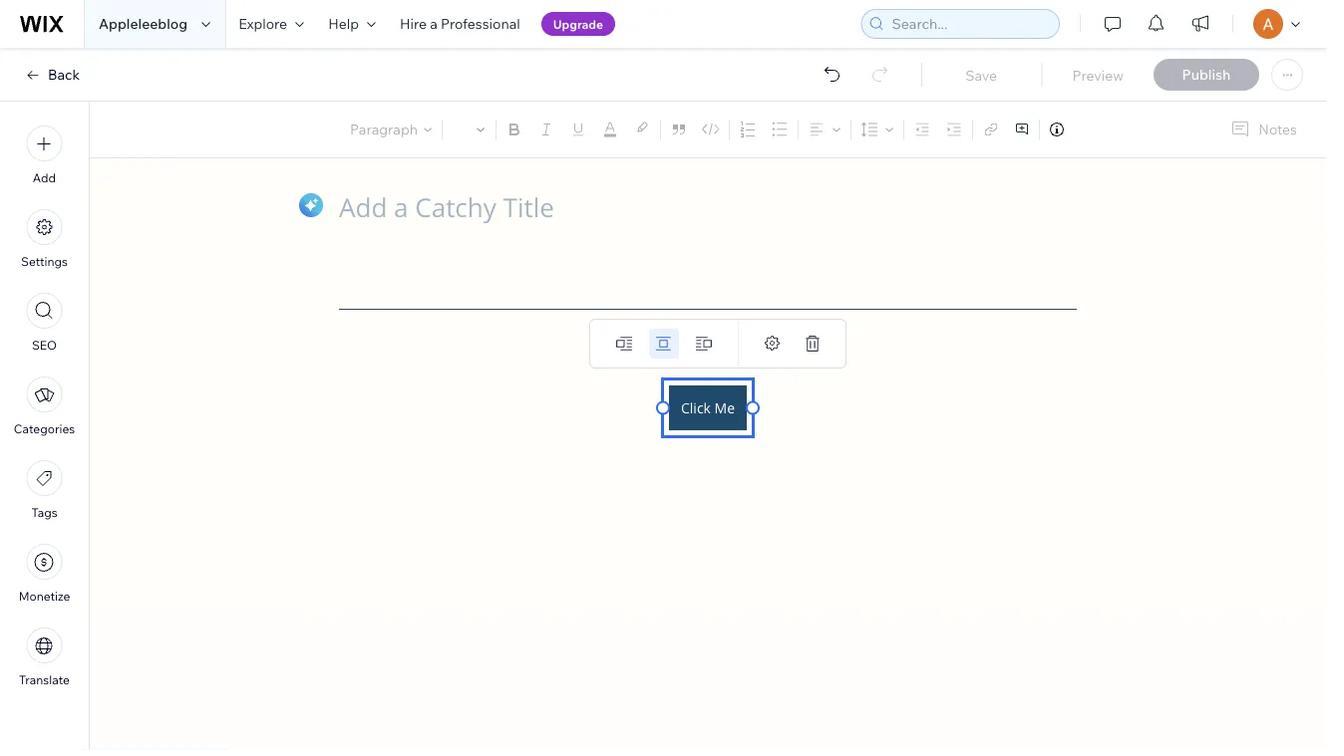 Task type: vqa. For each thing, say whether or not it's contained in the screenshot.
Click
yes



Task type: describe. For each thing, give the bounding box(es) containing it.
upgrade button
[[541, 12, 615, 36]]

categories button
[[14, 377, 75, 437]]

settings
[[21, 254, 68, 269]]

monetize button
[[19, 544, 70, 604]]

notes
[[1258, 121, 1297, 138]]

monetize
[[19, 589, 70, 604]]

click me button
[[669, 386, 747, 431]]

hire a professional
[[400, 15, 520, 32]]

help
[[328, 15, 359, 32]]

translate button
[[19, 628, 70, 688]]

menu containing add
[[0, 114, 89, 700]]

back button
[[24, 66, 80, 84]]

me
[[714, 399, 735, 417]]

add button
[[26, 126, 62, 185]]

hire a professional link
[[388, 0, 532, 48]]

add
[[33, 170, 56, 185]]

click me
[[681, 399, 735, 417]]

hire
[[400, 15, 427, 32]]

back
[[48, 66, 80, 83]]



Task type: locate. For each thing, give the bounding box(es) containing it.
menu
[[0, 114, 89, 700]]

professional
[[441, 15, 520, 32]]

settings button
[[21, 209, 68, 269]]

Click Me text field
[[339, 253, 1077, 713]]

translate
[[19, 673, 70, 688]]

explore
[[238, 15, 287, 32]]

tags
[[31, 505, 57, 520]]

seo
[[32, 338, 57, 353]]

help button
[[316, 0, 388, 48]]

Search... field
[[886, 10, 1053, 38]]

a
[[430, 15, 438, 32]]

seo button
[[26, 293, 62, 353]]

appleleeblog
[[99, 15, 188, 32]]

notes button
[[1223, 116, 1303, 143]]

categories
[[14, 422, 75, 437]]

tags button
[[26, 461, 62, 520]]

upgrade
[[553, 16, 603, 31]]

Add a Catchy Title text field
[[339, 190, 1056, 225]]

click
[[681, 399, 711, 417]]



